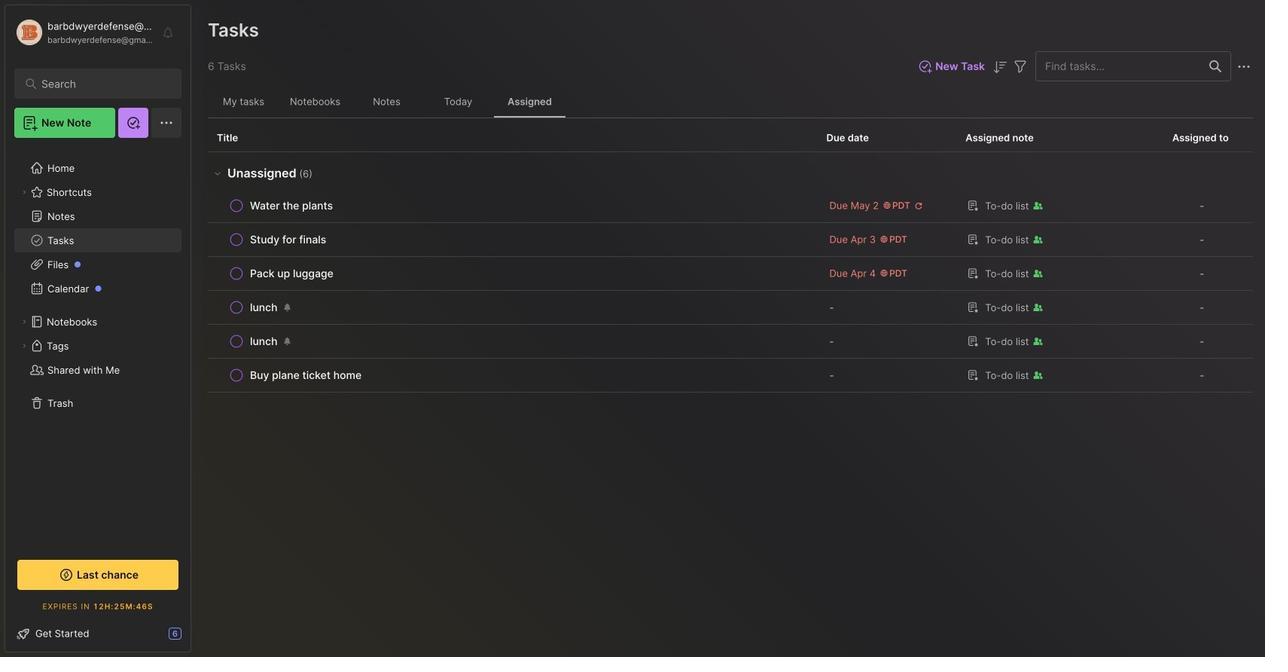 Task type: vqa. For each thing, say whether or not it's contained in the screenshot.
Search TEXT FIELD
yes



Task type: locate. For each thing, give the bounding box(es) containing it.
water the plants 1 cell
[[250, 198, 333, 213]]

expand tags image
[[20, 341, 29, 350]]

Filter tasks field
[[1012, 57, 1030, 76]]

pack up luggage 3 cell
[[250, 266, 334, 281]]

None search field
[[41, 75, 162, 93]]

Account field
[[14, 17, 154, 47]]

Find tasks… text field
[[1037, 54, 1201, 79]]

Sort tasks by… field
[[992, 57, 1010, 76]]

collapse unassigned image
[[212, 167, 224, 179]]

tree inside the main 'element'
[[5, 147, 191, 543]]

tree
[[5, 147, 191, 543]]

row
[[208, 189, 1254, 223], [217, 195, 809, 216], [208, 223, 1254, 257], [217, 229, 809, 250], [208, 257, 1254, 291], [217, 263, 809, 284], [208, 291, 1254, 325], [217, 297, 809, 318], [208, 325, 1254, 359], [217, 331, 809, 352], [208, 359, 1254, 393], [217, 365, 809, 386]]

click to collapse image
[[190, 629, 202, 647]]

row group
[[208, 152, 1254, 393]]

Search text field
[[41, 77, 162, 91]]

none search field inside the main 'element'
[[41, 75, 162, 93]]



Task type: describe. For each thing, give the bounding box(es) containing it.
lunch 4 cell
[[250, 300, 278, 315]]

study for finals 2 cell
[[250, 232, 326, 247]]

more actions and view options image
[[1236, 58, 1254, 76]]

lunch 5 cell
[[250, 334, 278, 349]]

buy plane ticket home 6 cell
[[250, 368, 362, 383]]

Help and Learning task checklist field
[[5, 622, 191, 646]]

More actions and view options field
[[1232, 57, 1254, 76]]

expand notebooks image
[[20, 317, 29, 326]]

filter tasks image
[[1012, 58, 1030, 76]]

main element
[[0, 0, 196, 657]]



